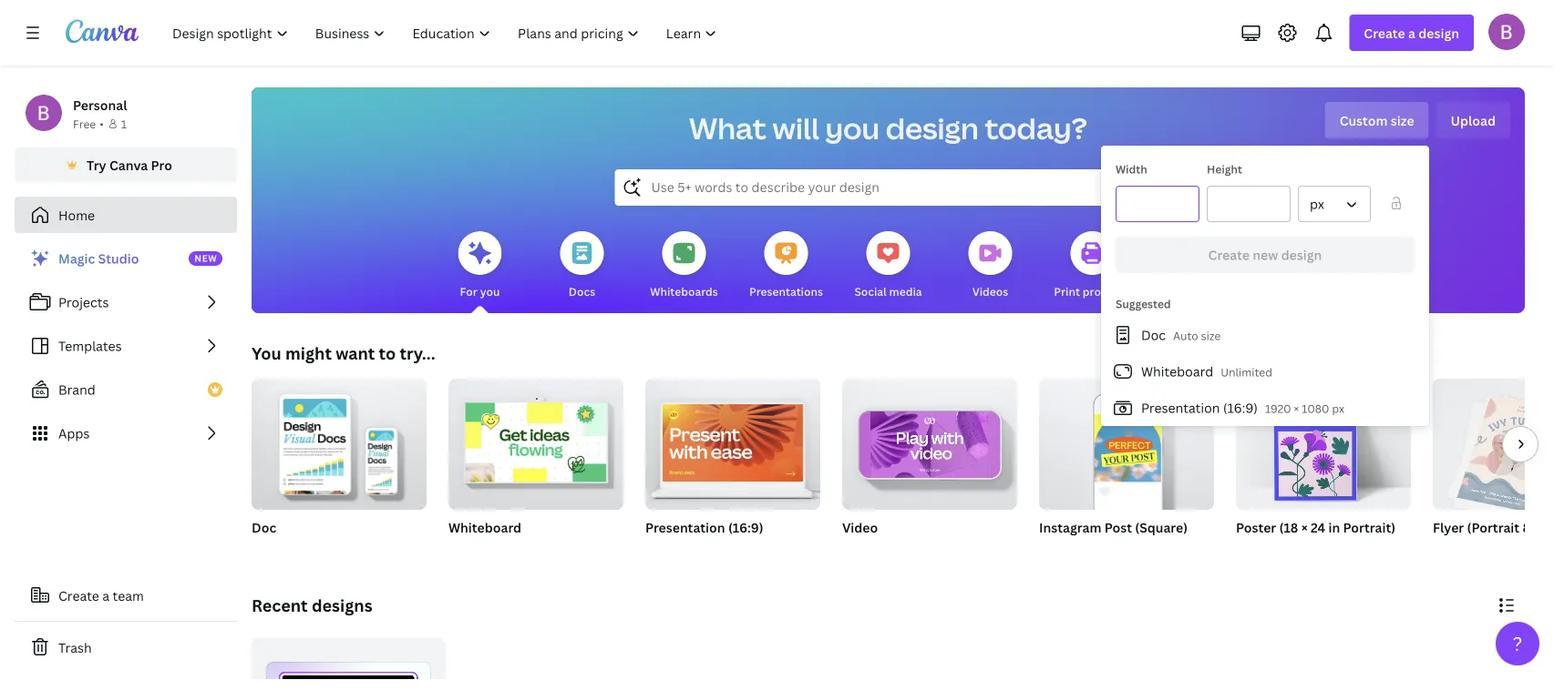 Task type: describe. For each thing, give the bounding box(es) containing it.
Height number field
[[1219, 187, 1279, 222]]

canva
[[109, 156, 148, 174]]

brand link
[[15, 372, 237, 408]]

create for create a design
[[1364, 24, 1405, 41]]

1 horizontal spatial unlimited
[[1221, 365, 1273, 380]]

whiteboard inside group
[[449, 519, 522, 536]]

unlimited inside whiteboard group
[[449, 543, 500, 558]]

× inside group
[[1545, 519, 1551, 536]]

whiteboard group
[[449, 372, 624, 560]]

•
[[100, 116, 104, 131]]

8.5
[[1523, 519, 1542, 536]]

group for presentation (16:9)
[[645, 372, 820, 511]]

custom size button
[[1325, 102, 1429, 139]]

for you
[[460, 284, 500, 299]]

create for create new design
[[1208, 247, 1250, 264]]

a for team
[[102, 588, 109, 605]]

you
[[252, 342, 281, 365]]

what
[[689, 108, 767, 148]]

try canva pro
[[87, 156, 172, 174]]

studio
[[98, 250, 139, 268]]

designs
[[312, 595, 372, 617]]

doc group
[[252, 372, 427, 560]]

what will you design today?
[[689, 108, 1087, 148]]

home link
[[15, 197, 237, 233]]

magic studio
[[58, 250, 139, 268]]

size inside custom size 'dropdown button'
[[1391, 112, 1414, 129]]

create a team button
[[15, 578, 237, 614]]

24
[[1311, 519, 1326, 536]]

docs button
[[560, 219, 604, 314]]

want
[[336, 342, 375, 365]]

print
[[1054, 284, 1080, 299]]

a for design
[[1408, 24, 1416, 41]]

flyer (portrait 8.5 × 1
[[1433, 519, 1554, 536]]

trash
[[58, 639, 92, 657]]

1080 × 1080 px button
[[1039, 542, 1138, 560]]

pro
[[151, 156, 172, 174]]

× inside presentation (16:9) group
[[674, 543, 679, 558]]

1080 inside presentation (16:9) group
[[682, 543, 710, 558]]

instagram post (square) 1080 × 1080 px
[[1039, 519, 1188, 558]]

presentation (16:9) 1920 × 1080 px inside presentation (16:9) group
[[645, 519, 764, 558]]

recent
[[252, 595, 308, 617]]

home
[[58, 206, 95, 224]]

social media
[[855, 284, 922, 299]]

whiteboard unlimited inside whiteboard group
[[449, 519, 522, 558]]

try...
[[400, 342, 435, 365]]

whiteboards button
[[650, 219, 718, 314]]

1080 inside list
[[1302, 402, 1330, 417]]

group for whiteboard
[[449, 372, 624, 511]]

video
[[842, 519, 878, 536]]

you might want to try...
[[252, 342, 435, 365]]

poster
[[1236, 519, 1276, 536]]

(18
[[1279, 519, 1298, 536]]

× inside list
[[1294, 402, 1299, 417]]

for
[[460, 284, 478, 299]]

print products button
[[1054, 219, 1131, 314]]

(square)
[[1135, 519, 1188, 536]]

presentation (16:9) 1920 × 1080 px inside list
[[1141, 400, 1345, 417]]

1 horizontal spatial whiteboard unlimited
[[1141, 363, 1273, 381]]

design for create new design
[[1281, 247, 1322, 264]]

flyer (portrait 8.5 × 11 in) group
[[1433, 379, 1554, 560]]

create new design button
[[1116, 237, 1415, 273]]

you inside button
[[480, 284, 500, 299]]

create a design
[[1364, 24, 1460, 41]]

in
[[1329, 519, 1340, 536]]

create a team
[[58, 588, 144, 605]]

brand
[[58, 382, 96, 399]]

for you button
[[458, 219, 502, 314]]

presentation inside group
[[645, 519, 725, 536]]

group for video
[[842, 372, 1017, 511]]

top level navigation element
[[160, 15, 732, 51]]

doc for doc
[[252, 519, 276, 536]]

team
[[113, 588, 144, 605]]

projects link
[[15, 284, 237, 321]]

doc auto size
[[1141, 327, 1221, 344]]

(16:9) inside list
[[1223, 400, 1258, 417]]

group for poster (18 × 24 in portrait)
[[1236, 379, 1411, 511]]

create for create a team
[[58, 588, 99, 605]]

Width number field
[[1128, 187, 1188, 222]]

px inside list
[[1332, 402, 1345, 417]]

videos button
[[969, 219, 1012, 314]]

presentations button
[[749, 219, 823, 314]]

templates
[[58, 338, 122, 355]]

custom
[[1340, 112, 1388, 129]]

?
[[1513, 631, 1523, 657]]

list containing doc
[[1101, 317, 1429, 427]]

docs
[[569, 284, 595, 299]]

projects
[[58, 294, 109, 311]]

videos
[[972, 284, 1008, 299]]

post
[[1105, 519, 1132, 536]]

whiteboard inside list
[[1141, 363, 1214, 381]]



Task type: vqa. For each thing, say whether or not it's contained in the screenshot.
Date modified BUTTON
no



Task type: locate. For each thing, give the bounding box(es) containing it.
auto
[[1173, 329, 1199, 344]]

0 horizontal spatial create
[[58, 588, 99, 605]]

today?
[[985, 108, 1087, 148]]

create new design
[[1208, 247, 1322, 264]]

presentation (16:9) group
[[645, 372, 820, 560]]

height
[[1207, 162, 1242, 177]]

1920
[[1265, 402, 1291, 417], [645, 543, 672, 558]]

px inside presentation (16:9) group
[[712, 543, 725, 558]]

? button
[[1496, 623, 1540, 666]]

width
[[1116, 162, 1148, 177]]

try
[[87, 156, 106, 174]]

whiteboard unlimited
[[1141, 363, 1273, 381], [449, 519, 522, 558]]

Search search field
[[651, 170, 1125, 205]]

1 vertical spatial presentation (16:9) 1920 × 1080 px
[[645, 519, 764, 558]]

design left 'bob builder' icon
[[1419, 24, 1460, 41]]

2 horizontal spatial design
[[1419, 24, 1460, 41]]

magic
[[58, 250, 95, 268]]

1 vertical spatial you
[[480, 284, 500, 299]]

whiteboards
[[650, 284, 718, 299]]

will
[[773, 108, 819, 148]]

presentations
[[749, 284, 823, 299]]

design for create a design
[[1419, 24, 1460, 41]]

trash link
[[15, 630, 237, 666]]

create a design button
[[1350, 15, 1474, 51]]

apps
[[58, 425, 90, 443]]

create left new
[[1208, 247, 1250, 264]]

1 vertical spatial design
[[886, 108, 979, 148]]

size right custom
[[1391, 112, 1414, 129]]

group
[[252, 372, 427, 511], [449, 372, 624, 511], [645, 372, 820, 511], [842, 372, 1017, 511], [1039, 379, 1214, 511], [1236, 379, 1411, 511], [1433, 379, 1554, 516]]

1 vertical spatial 1920
[[645, 543, 672, 558]]

0 horizontal spatial whiteboard
[[449, 519, 522, 536]]

0 vertical spatial a
[[1408, 24, 1416, 41]]

1920 inside presentation (16:9) group
[[645, 543, 672, 558]]

design up search search field
[[886, 108, 979, 148]]

a
[[1408, 24, 1416, 41], [102, 588, 109, 605]]

1 horizontal spatial whiteboard
[[1141, 363, 1214, 381]]

0 horizontal spatial 1
[[121, 116, 127, 131]]

doc
[[1141, 327, 1166, 344], [252, 519, 276, 536]]

group for flyer (portrait 8.5 × 1
[[1433, 379, 1554, 516]]

0 horizontal spatial doc
[[252, 519, 276, 536]]

presentation
[[1141, 400, 1220, 417], [645, 519, 725, 536]]

presentation (16:9) 1920 × 1080 px
[[1141, 400, 1345, 417], [645, 519, 764, 558]]

×
[[1294, 402, 1299, 417], [1301, 519, 1308, 536], [1545, 519, 1551, 536], [674, 543, 679, 558], [1070, 543, 1075, 558]]

0 vertical spatial (16:9)
[[1223, 400, 1258, 417]]

1 horizontal spatial you
[[825, 108, 880, 148]]

suggested
[[1116, 297, 1171, 312]]

social
[[855, 284, 887, 299]]

0 vertical spatial create
[[1364, 24, 1405, 41]]

1 horizontal spatial list
[[1101, 317, 1429, 427]]

1 vertical spatial (16:9)
[[728, 519, 764, 536]]

doc inside group
[[252, 519, 276, 536]]

you right for
[[480, 284, 500, 299]]

px inside instagram post (square) 1080 × 1080 px
[[1108, 543, 1120, 558]]

1 horizontal spatial a
[[1408, 24, 1416, 41]]

1 horizontal spatial 1
[[1554, 519, 1554, 536]]

(16:9) inside group
[[728, 519, 764, 536]]

0 vertical spatial presentation (16:9) 1920 × 1080 px
[[1141, 400, 1345, 417]]

0 horizontal spatial presentation (16:9) 1920 × 1080 px
[[645, 519, 764, 558]]

doc left auto
[[1141, 327, 1166, 344]]

0 vertical spatial doc
[[1141, 327, 1166, 344]]

presentation inside list
[[1141, 400, 1220, 417]]

might
[[285, 342, 332, 365]]

× inside instagram post (square) 1080 × 1080 px
[[1070, 543, 1075, 558]]

upload
[[1451, 112, 1496, 129]]

1 right 8.5
[[1554, 519, 1554, 536]]

1 vertical spatial size
[[1201, 329, 1221, 344]]

1 right •
[[121, 116, 127, 131]]

(16:9)
[[1223, 400, 1258, 417], [728, 519, 764, 536]]

bob builder image
[[1489, 13, 1525, 50]]

list containing magic studio
[[15, 241, 237, 452]]

0 vertical spatial 1920
[[1265, 402, 1291, 417]]

poster (18 × 24 in portrait)
[[1236, 519, 1396, 536]]

instagram
[[1039, 519, 1102, 536]]

1920 inside list
[[1265, 402, 1291, 417]]

design inside dropdown button
[[1419, 24, 1460, 41]]

0 vertical spatial unlimited
[[1221, 365, 1273, 380]]

1 horizontal spatial presentation
[[1141, 400, 1220, 417]]

unlimited
[[1221, 365, 1273, 380], [449, 543, 500, 558]]

1 horizontal spatial size
[[1391, 112, 1414, 129]]

design right new
[[1281, 247, 1322, 264]]

1 horizontal spatial presentation (16:9) 1920 × 1080 px
[[1141, 400, 1345, 417]]

new
[[194, 253, 217, 265]]

try canva pro button
[[15, 148, 237, 182]]

0 horizontal spatial you
[[480, 284, 500, 299]]

1 vertical spatial create
[[1208, 247, 1250, 264]]

group for instagram post (square)
[[1039, 379, 1214, 511]]

2 vertical spatial create
[[58, 588, 99, 605]]

print products
[[1054, 284, 1131, 299]]

social media button
[[855, 219, 922, 314]]

create up custom size 'dropdown button'
[[1364, 24, 1405, 41]]

× inside group
[[1301, 519, 1308, 536]]

flyer
[[1433, 519, 1464, 536]]

1 horizontal spatial create
[[1208, 247, 1250, 264]]

1 vertical spatial 1
[[1554, 519, 1554, 536]]

design inside button
[[1281, 247, 1322, 264]]

Units: px button
[[1298, 186, 1371, 222]]

create inside dropdown button
[[1364, 24, 1405, 41]]

size right auto
[[1201, 329, 1221, 344]]

portrait)
[[1343, 519, 1396, 536]]

0 vertical spatial 1
[[121, 116, 127, 131]]

1 inside group
[[1554, 519, 1554, 536]]

you
[[825, 108, 880, 148], [480, 284, 500, 299]]

0 vertical spatial you
[[825, 108, 880, 148]]

list
[[15, 241, 237, 452], [1101, 317, 1429, 427]]

0 vertical spatial size
[[1391, 112, 1414, 129]]

recent designs
[[252, 595, 372, 617]]

1 horizontal spatial (16:9)
[[1223, 400, 1258, 417]]

you right the will
[[825, 108, 880, 148]]

None search field
[[615, 170, 1162, 206]]

0 horizontal spatial size
[[1201, 329, 1221, 344]]

whiteboard
[[1141, 363, 1214, 381], [449, 519, 522, 536]]

0 horizontal spatial (16:9)
[[728, 519, 764, 536]]

a inside dropdown button
[[1408, 24, 1416, 41]]

to
[[379, 342, 396, 365]]

2 horizontal spatial create
[[1364, 24, 1405, 41]]

instagram post (square) group
[[1039, 379, 1214, 560]]

size inside the doc auto size
[[1201, 329, 1221, 344]]

doc for doc auto size
[[1141, 327, 1166, 344]]

1 vertical spatial presentation
[[645, 519, 725, 536]]

0 horizontal spatial list
[[15, 241, 237, 452]]

products
[[1083, 284, 1131, 299]]

apps link
[[15, 416, 237, 452]]

1080
[[1302, 402, 1330, 417], [682, 543, 710, 558], [1039, 543, 1067, 558], [1077, 543, 1105, 558]]

1 vertical spatial whiteboard
[[449, 519, 522, 536]]

create left team
[[58, 588, 99, 605]]

new
[[1253, 247, 1278, 264]]

group for doc
[[252, 372, 427, 511]]

doc inside list
[[1141, 327, 1166, 344]]

custom size
[[1340, 112, 1414, 129]]

1 horizontal spatial design
[[1281, 247, 1322, 264]]

doc up recent
[[252, 519, 276, 536]]

1 vertical spatial whiteboard unlimited
[[449, 519, 522, 558]]

2 vertical spatial design
[[1281, 247, 1322, 264]]

(portrait
[[1467, 519, 1520, 536]]

size
[[1391, 112, 1414, 129], [1201, 329, 1221, 344]]

0 vertical spatial whiteboard
[[1141, 363, 1214, 381]]

free •
[[73, 116, 104, 131]]

0 horizontal spatial unlimited
[[449, 543, 500, 558]]

0 horizontal spatial whiteboard unlimited
[[449, 519, 522, 558]]

px inside button
[[1310, 196, 1324, 213]]

1 horizontal spatial 1920
[[1265, 402, 1291, 417]]

0 vertical spatial design
[[1419, 24, 1460, 41]]

0 vertical spatial whiteboard unlimited
[[1141, 363, 1273, 381]]

1
[[121, 116, 127, 131], [1554, 519, 1554, 536]]

create
[[1364, 24, 1405, 41], [1208, 247, 1250, 264], [58, 588, 99, 605]]

1 horizontal spatial doc
[[1141, 327, 1166, 344]]

0 horizontal spatial 1920
[[645, 543, 672, 558]]

media
[[889, 284, 922, 299]]

upload button
[[1436, 102, 1511, 139]]

a inside button
[[102, 588, 109, 605]]

design
[[1419, 24, 1460, 41], [886, 108, 979, 148], [1281, 247, 1322, 264]]

0 horizontal spatial a
[[102, 588, 109, 605]]

poster (18 × 24 in portrait) group
[[1236, 379, 1411, 560]]

1 vertical spatial a
[[102, 588, 109, 605]]

0 horizontal spatial design
[[886, 108, 979, 148]]

templates link
[[15, 328, 237, 365]]

0 horizontal spatial presentation
[[645, 519, 725, 536]]

0 vertical spatial presentation
[[1141, 400, 1220, 417]]

1 vertical spatial unlimited
[[449, 543, 500, 558]]

free
[[73, 116, 96, 131]]

1 vertical spatial doc
[[252, 519, 276, 536]]

video group
[[842, 372, 1017, 560]]

personal
[[73, 96, 127, 113]]



